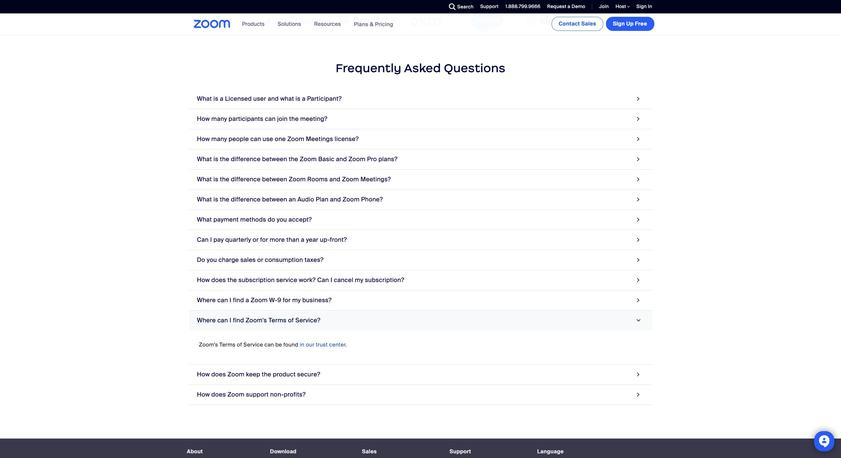 Task type: vqa. For each thing, say whether or not it's contained in the screenshot.
top you
yes



Task type: describe. For each thing, give the bounding box(es) containing it.
my for business?
[[292, 296, 301, 304]]

contact sales link
[[552, 17, 603, 31]]

&
[[370, 21, 374, 28]]

where can i find zoom's terms of service? button
[[189, 311, 652, 331]]

keep
[[246, 371, 260, 379]]

contact sales
[[559, 20, 596, 27]]

zoom's inside dropdown button
[[246, 316, 267, 325]]

questions
[[444, 61, 506, 76]]

support
[[246, 391, 269, 399]]

demo
[[572, 3, 586, 9]]

zoom left support
[[228, 391, 245, 399]]

sales inside meetings navigation
[[582, 20, 596, 27]]

0 horizontal spatial terms
[[220, 341, 236, 348]]

you inside dropdown button
[[207, 256, 217, 264]]

center
[[329, 341, 346, 348]]

be
[[275, 341, 282, 348]]

how for how many participants can join the meeting?
[[197, 115, 210, 123]]

search
[[458, 4, 474, 10]]

is for what is the difference between zoom rooms and zoom meetings?
[[214, 175, 218, 183]]

how for how does zoom keep the product secure?
[[197, 371, 210, 379]]

a left demo in the top of the page
[[568, 3, 571, 9]]

banner containing contact sales
[[186, 13, 656, 35]]

subscription?
[[365, 276, 404, 284]]

what is the difference between an audio plan and zoom phone? button
[[189, 190, 652, 210]]

difference for the
[[231, 155, 261, 163]]

is for what is the difference between an audio plan and zoom phone?
[[214, 196, 218, 204]]

how does zoom support non-profits?
[[197, 391, 306, 399]]

zoom left basic
[[300, 155, 317, 163]]

sign up free button
[[606, 17, 655, 31]]

and inside dropdown button
[[330, 196, 341, 204]]

how does zoom support non-profits? button
[[189, 385, 652, 405]]

business?
[[302, 296, 332, 304]]

request
[[547, 3, 567, 9]]

meetings?
[[361, 175, 391, 183]]

right image for zoom
[[636, 135, 642, 144]]

many for people
[[211, 135, 227, 143]]

0 horizontal spatial of
[[237, 341, 242, 348]]

pricing
[[375, 21, 393, 28]]

between for zoom
[[262, 175, 287, 183]]

how many participants can join the meeting? button
[[189, 109, 652, 129]]

right image for i
[[636, 276, 642, 285]]

download link
[[270, 448, 297, 455]]

host button
[[616, 3, 630, 10]]

a left year
[[301, 236, 305, 244]]

what is the difference between an audio plan and zoom phone?
[[197, 196, 383, 204]]

frequently asked questions
[[336, 61, 506, 76]]

product information navigation
[[237, 13, 399, 35]]

user
[[253, 95, 266, 103]]

asked
[[404, 61, 441, 76]]

in
[[300, 341, 305, 348]]

phone?
[[361, 196, 383, 204]]

where for where can i find zoom's terms of service?
[[197, 316, 216, 325]]

tab list inside frequently asked questions main content
[[189, 89, 652, 405]]

what is the difference between the zoom basic and zoom pro plans?
[[197, 155, 398, 163]]

zoom logo image
[[194, 20, 230, 28]]

payment
[[214, 216, 239, 224]]

what is the difference between the zoom basic and zoom pro plans? button
[[189, 150, 652, 170]]

consumption
[[265, 256, 303, 264]]

up
[[627, 20, 634, 27]]

pay
[[214, 236, 224, 244]]

plans?
[[379, 155, 398, 163]]

1 vertical spatial sales
[[362, 448, 377, 455]]

my for subscription?
[[355, 276, 364, 284]]

zoom left pro
[[349, 155, 366, 163]]

1.888.799.9666
[[506, 3, 541, 9]]

plans & pricing
[[354, 21, 393, 28]]

right image inside do you charge sales or consumption taxes? dropdown button
[[636, 256, 642, 265]]

licensed
[[225, 95, 252, 103]]

download
[[270, 448, 297, 455]]

a right what
[[302, 95, 306, 103]]

cancel
[[334, 276, 353, 284]]

1 vertical spatial zoom's
[[199, 341, 218, 348]]

is for what is the difference between the zoom basic and zoom pro plans?
[[214, 155, 218, 163]]

audio
[[298, 196, 314, 204]]

found
[[284, 341, 298, 348]]

zoom down what is the difference between the zoom basic and zoom pro plans?
[[289, 175, 306, 183]]

how does the subscription service work? can i cancel my subscription?
[[197, 276, 404, 284]]

right image for meeting?
[[636, 115, 642, 124]]

0 vertical spatial can
[[197, 236, 209, 244]]

what payment methods do you accept?
[[197, 216, 312, 224]]

what
[[280, 95, 294, 103]]

frequently
[[336, 61, 402, 76]]

between for an
[[262, 196, 287, 204]]

request a demo
[[547, 3, 586, 9]]

free
[[635, 20, 647, 27]]

pro
[[367, 155, 377, 163]]

where can i find a zoom w-9 for my business?
[[197, 296, 332, 304]]

front?
[[330, 236, 347, 244]]

does for how does the subscription service work? can i cancel my subscription?
[[211, 276, 226, 284]]

basic
[[318, 155, 335, 163]]

difference for an
[[231, 196, 261, 204]]

products
[[242, 20, 265, 28]]

terms inside where can i find zoom's terms of service? dropdown button
[[269, 316, 287, 325]]

an
[[289, 196, 296, 204]]

our
[[306, 341, 314, 348]]

what is the difference between zoom rooms and zoom meetings? button
[[189, 170, 652, 190]]

9
[[278, 296, 281, 304]]

w-
[[269, 296, 278, 304]]

how many people can use one zoom meetings license? button
[[189, 129, 652, 150]]

people
[[229, 135, 249, 143]]

zoom left the keep
[[228, 371, 245, 379]]

how does zoom keep the product secure? button
[[189, 365, 652, 385]]

do
[[268, 216, 275, 224]]

right image for plan
[[636, 195, 642, 204]]

join link left host
[[594, 0, 611, 13]]

work?
[[299, 276, 316, 284]]

language
[[537, 448, 564, 455]]

than
[[287, 236, 299, 244]]

profits?
[[284, 391, 306, 399]]

or for quarterly
[[253, 236, 259, 244]]

where for where can i find a zoom w-9 for my business?
[[197, 296, 216, 304]]

about link
[[187, 448, 203, 455]]

right image for than
[[636, 236, 642, 245]]

more
[[270, 236, 285, 244]]



Task type: locate. For each thing, give the bounding box(es) containing it.
1 vertical spatial terms
[[220, 341, 236, 348]]

right image inside can i pay quarterly or for more than a year up-front? dropdown button
[[636, 236, 642, 245]]

sign left in
[[637, 3, 647, 9]]

accept?
[[289, 216, 312, 224]]

2 vertical spatial difference
[[231, 196, 261, 204]]

1 vertical spatial can
[[317, 276, 329, 284]]

is for what is a licensed user and what is a participant?
[[214, 95, 218, 103]]

does for how does zoom support non-profits?
[[211, 391, 226, 399]]

2 vertical spatial between
[[262, 196, 287, 204]]

and right rooms
[[330, 175, 341, 183]]

use
[[263, 135, 273, 143]]

0 horizontal spatial for
[[260, 236, 268, 244]]

sign left 'up'
[[613, 20, 625, 27]]

participant?
[[307, 95, 342, 103]]

how inside how does zoom support non-profits? dropdown button
[[197, 391, 210, 399]]

2 difference from the top
[[231, 175, 261, 183]]

subscription
[[239, 276, 275, 284]]

is inside what is the difference between zoom rooms and zoom meetings? dropdown button
[[214, 175, 218, 183]]

2 does from the top
[[211, 371, 226, 379]]

right image inside how does zoom keep the product secure? dropdown button
[[636, 370, 642, 379]]

sign
[[637, 3, 647, 9], [613, 20, 625, 27]]

between left an
[[262, 196, 287, 204]]

find for a
[[233, 296, 244, 304]]

1 vertical spatial find
[[233, 316, 244, 325]]

how inside how does the subscription service work? can i cancel my subscription? dropdown button
[[197, 276, 210, 284]]

0 horizontal spatial support
[[450, 448, 471, 455]]

terms
[[269, 316, 287, 325], [220, 341, 236, 348]]

0 vertical spatial my
[[355, 276, 364, 284]]

1 where from the top
[[197, 296, 216, 304]]

do you charge sales or consumption taxes? button
[[189, 250, 652, 270]]

how many people can use one zoom meetings license?
[[197, 135, 359, 143]]

sales
[[240, 256, 256, 264]]

resources
[[314, 20, 341, 28]]

1 horizontal spatial terms
[[269, 316, 287, 325]]

2 find from the top
[[233, 316, 244, 325]]

of inside where can i find zoom's terms of service? dropdown button
[[288, 316, 294, 325]]

and right "user"
[[268, 95, 279, 103]]

0 horizontal spatial my
[[292, 296, 301, 304]]

search button
[[444, 0, 475, 13]]

and inside "dropdown button"
[[268, 95, 279, 103]]

3 does from the top
[[211, 391, 226, 399]]

4 what from the top
[[197, 196, 212, 204]]

0 vertical spatial for
[[260, 236, 268, 244]]

right image for basic
[[636, 155, 642, 164]]

solutions
[[278, 20, 301, 28]]

1 horizontal spatial sign
[[637, 3, 647, 9]]

between inside dropdown button
[[262, 196, 287, 204]]

participants
[[229, 115, 263, 123]]

how for how does the subscription service work? can i cancel my subscription?
[[197, 276, 210, 284]]

solutions button
[[278, 13, 304, 35]]

non-
[[270, 391, 284, 399]]

right image inside what is a licensed user and what is a participant? "dropdown button"
[[636, 94, 642, 104]]

0 horizontal spatial sign
[[613, 20, 625, 27]]

banner
[[186, 13, 656, 35]]

is
[[214, 95, 218, 103], [296, 95, 301, 103], [214, 155, 218, 163], [214, 175, 218, 183], [214, 196, 218, 204]]

one
[[275, 135, 286, 143]]

is inside what is the difference between an audio plan and zoom phone? dropdown button
[[214, 196, 218, 204]]

or inside do you charge sales or consumption taxes? dropdown button
[[257, 256, 263, 264]]

sign in
[[637, 3, 652, 9]]

0 vertical spatial zoom's
[[246, 316, 267, 325]]

do
[[197, 256, 205, 264]]

does for how does zoom keep the product secure?
[[211, 371, 226, 379]]

meeting?
[[300, 115, 328, 123]]

how does the subscription service work? can i cancel my subscription? button
[[189, 270, 652, 291]]

2 between from the top
[[262, 175, 287, 183]]

difference inside dropdown button
[[231, 196, 261, 204]]

between up what is the difference between an audio plan and zoom phone? on the left of page
[[262, 175, 287, 183]]

for left "more"
[[260, 236, 268, 244]]

zoom left w-
[[251, 296, 268, 304]]

2 what from the top
[[197, 155, 212, 163]]

up-
[[320, 236, 330, 244]]

the
[[289, 115, 299, 123], [220, 155, 229, 163], [289, 155, 298, 163], [220, 175, 229, 183], [220, 196, 229, 204], [228, 276, 237, 284], [262, 371, 271, 379]]

what for what is the difference between an audio plan and zoom phone?
[[197, 196, 212, 204]]

or for sales
[[257, 256, 263, 264]]

what for what is a licensed user and what is a participant?
[[197, 95, 212, 103]]

0 vertical spatial sales
[[582, 20, 596, 27]]

right image
[[636, 115, 642, 124], [636, 135, 642, 144], [636, 215, 642, 224], [636, 296, 642, 305], [634, 318, 643, 324], [636, 370, 642, 379]]

can i pay quarterly or for more than a year up-front?
[[197, 236, 347, 244]]

5 how from the top
[[197, 391, 210, 399]]

right image for is
[[636, 94, 642, 104]]

and right basic
[[336, 155, 347, 163]]

0 vertical spatial sign
[[637, 3, 647, 9]]

join
[[599, 3, 609, 9]]

1 horizontal spatial of
[[288, 316, 294, 325]]

2 many from the top
[[211, 135, 227, 143]]

1 horizontal spatial my
[[355, 276, 364, 284]]

1 vertical spatial difference
[[231, 175, 261, 183]]

right image inside how many participants can join the meeting? dropdown button
[[636, 115, 642, 124]]

for inside can i pay quarterly or for more than a year up-front? dropdown button
[[260, 236, 268, 244]]

right image for secure?
[[636, 370, 642, 379]]

1.888.799.9666 button
[[501, 0, 542, 13], [506, 3, 541, 9]]

1 vertical spatial where
[[197, 316, 216, 325]]

1 vertical spatial my
[[292, 296, 301, 304]]

8 right image from the top
[[636, 390, 642, 399]]

right image inside what is the difference between an audio plan and zoom phone? dropdown button
[[636, 195, 642, 204]]

1 vertical spatial or
[[257, 256, 263, 264]]

zoom right one
[[287, 135, 304, 143]]

what inside "dropdown button"
[[197, 95, 212, 103]]

for inside where can i find a zoom w-9 for my business? dropdown button
[[283, 296, 291, 304]]

zoom inside dropdown button
[[343, 196, 360, 204]]

0 vertical spatial terms
[[269, 316, 287, 325]]

how inside how does zoom keep the product secure? dropdown button
[[197, 371, 210, 379]]

between down how many people can use one zoom meetings license?
[[262, 155, 287, 163]]

right image inside what payment methods do you accept? dropdown button
[[636, 215, 642, 224]]

where can i find a zoom w-9 for my business? button
[[189, 291, 652, 311]]

6 right image from the top
[[636, 256, 642, 265]]

is inside the 'what is the difference between the zoom basic and zoom pro plans?' dropdown button
[[214, 155, 218, 163]]

find down subscription
[[233, 296, 244, 304]]

sign for sign in
[[637, 3, 647, 9]]

can left pay
[[197, 236, 209, 244]]

contact
[[559, 20, 580, 27]]

meetings
[[306, 135, 333, 143]]

1 vertical spatial for
[[283, 296, 291, 304]]

0 vertical spatial support
[[480, 3, 499, 9]]

3 difference from the top
[[231, 196, 261, 204]]

for right 9
[[283, 296, 291, 304]]

join link
[[594, 0, 611, 13], [599, 3, 609, 9]]

sign in link
[[632, 0, 656, 13], [637, 3, 652, 9]]

my inside where can i find a zoom w-9 for my business? dropdown button
[[292, 296, 301, 304]]

a down subscription
[[246, 296, 249, 304]]

1 horizontal spatial zoom's
[[246, 316, 267, 325]]

of left service?
[[288, 316, 294, 325]]

what is a licensed user and what is a participant? button
[[189, 89, 652, 109]]

what inside dropdown button
[[197, 196, 212, 204]]

1 horizontal spatial for
[[283, 296, 291, 304]]

taxes?
[[305, 256, 324, 264]]

3 right image from the top
[[636, 175, 642, 184]]

1 right image from the top
[[636, 94, 642, 104]]

many left participants
[[211, 115, 227, 123]]

right image for and
[[636, 175, 642, 184]]

plans
[[354, 21, 369, 28]]

0 vertical spatial between
[[262, 155, 287, 163]]

plan
[[316, 196, 329, 204]]

right image inside what is the difference between zoom rooms and zoom meetings? dropdown button
[[636, 175, 642, 184]]

right image inside the 'what is the difference between the zoom basic and zoom pro plans?' dropdown button
[[636, 155, 642, 164]]

1 horizontal spatial you
[[277, 216, 287, 224]]

5 right image from the top
[[636, 236, 642, 245]]

or right the sales
[[257, 256, 263, 264]]

1 horizontal spatial support
[[480, 3, 499, 9]]

can right work?
[[317, 276, 329, 284]]

terms left service
[[220, 341, 236, 348]]

you inside dropdown button
[[277, 216, 287, 224]]

1 between from the top
[[262, 155, 287, 163]]

1 vertical spatial does
[[211, 371, 226, 379]]

in our trust center link
[[300, 341, 346, 348]]

0 horizontal spatial can
[[197, 236, 209, 244]]

0 vertical spatial does
[[211, 276, 226, 284]]

0 vertical spatial difference
[[231, 155, 261, 163]]

0 horizontal spatial zoom's
[[199, 341, 218, 348]]

how for how many people can use one zoom meetings license?
[[197, 135, 210, 143]]

or right quarterly
[[253, 236, 259, 244]]

what for what payment methods do you accept?
[[197, 216, 212, 224]]

a left licensed
[[220, 95, 224, 103]]

1 vertical spatial support
[[450, 448, 471, 455]]

frequently asked questions main content
[[0, 0, 841, 439]]

1 vertical spatial between
[[262, 175, 287, 183]]

year
[[306, 236, 318, 244]]

0 horizontal spatial sales
[[362, 448, 377, 455]]

right image inside where can i find a zoom w-9 for my business? dropdown button
[[636, 296, 642, 305]]

my right cancel
[[355, 276, 364, 284]]

5 what from the top
[[197, 216, 212, 224]]

and right plan
[[330, 196, 341, 204]]

request a demo link
[[542, 0, 587, 13], [547, 3, 586, 9]]

.
[[346, 341, 347, 348]]

meetings navigation
[[551, 13, 656, 32]]

1 how from the top
[[197, 115, 210, 123]]

my right 9
[[292, 296, 301, 304]]

0 vertical spatial or
[[253, 236, 259, 244]]

service?
[[296, 316, 321, 325]]

of left service
[[237, 341, 242, 348]]

1 horizontal spatial can
[[317, 276, 329, 284]]

1 vertical spatial of
[[237, 341, 242, 348]]

2 right image from the top
[[636, 155, 642, 164]]

right image for w-
[[636, 296, 642, 305]]

1 difference from the top
[[231, 155, 261, 163]]

right image inside how does zoom support non-profits? dropdown button
[[636, 390, 642, 399]]

3 between from the top
[[262, 196, 287, 204]]

tab list
[[189, 89, 652, 405]]

or inside can i pay quarterly or for more than a year up-front? dropdown button
[[253, 236, 259, 244]]

how many participants can join the meeting?
[[197, 115, 328, 123]]

my inside how does the subscription service work? can i cancel my subscription? dropdown button
[[355, 276, 364, 284]]

right image inside how many people can use one zoom meetings license? dropdown button
[[636, 135, 642, 144]]

1 horizontal spatial sales
[[582, 20, 596, 27]]

4 how from the top
[[197, 371, 210, 379]]

zoom left the meetings?
[[342, 175, 359, 183]]

0 vertical spatial find
[[233, 296, 244, 304]]

2 where from the top
[[197, 316, 216, 325]]

license?
[[335, 135, 359, 143]]

join link up meetings navigation
[[599, 3, 609, 9]]

0 vertical spatial of
[[288, 316, 294, 325]]

do you charge sales or consumption taxes?
[[197, 256, 324, 264]]

sales link
[[362, 448, 377, 455]]

terms down 9
[[269, 316, 287, 325]]

4 right image from the top
[[636, 195, 642, 204]]

how for how does zoom support non-profits?
[[197, 391, 210, 399]]

sign for sign up free
[[613, 20, 625, 27]]

0 vertical spatial you
[[277, 216, 287, 224]]

in
[[648, 3, 652, 9]]

resources button
[[314, 13, 344, 35]]

right image inside where can i find zoom's terms of service? dropdown button
[[634, 318, 643, 324]]

sales
[[582, 20, 596, 27], [362, 448, 377, 455]]

of
[[288, 316, 294, 325], [237, 341, 242, 348]]

about
[[187, 448, 203, 455]]

service
[[244, 341, 263, 348]]

0 vertical spatial many
[[211, 115, 227, 123]]

1 what from the top
[[197, 95, 212, 103]]

1 does from the top
[[211, 276, 226, 284]]

7 right image from the top
[[636, 276, 642, 285]]

between for the
[[262, 155, 287, 163]]

difference for zoom
[[231, 175, 261, 183]]

you
[[277, 216, 287, 224], [207, 256, 217, 264]]

what payment methods do you accept? button
[[189, 210, 652, 230]]

1 many from the top
[[211, 115, 227, 123]]

rooms
[[307, 175, 328, 183]]

3 what from the top
[[197, 175, 212, 183]]

1 find from the top
[[233, 296, 244, 304]]

find for zoom's
[[233, 316, 244, 325]]

how inside how many participants can join the meeting? dropdown button
[[197, 115, 210, 123]]

product
[[273, 371, 296, 379]]

a
[[568, 3, 571, 9], [220, 95, 224, 103], [302, 95, 306, 103], [301, 236, 305, 244], [246, 296, 249, 304]]

how inside how many people can use one zoom meetings license? dropdown button
[[197, 135, 210, 143]]

many for participants
[[211, 115, 227, 123]]

right image
[[636, 94, 642, 104], [636, 155, 642, 164], [636, 175, 642, 184], [636, 195, 642, 204], [636, 236, 642, 245], [636, 256, 642, 265], [636, 276, 642, 285], [636, 390, 642, 399]]

can
[[265, 115, 276, 123], [251, 135, 261, 143], [217, 296, 228, 304], [217, 316, 228, 325], [265, 341, 274, 348]]

sign inside button
[[613, 20, 625, 27]]

products button
[[242, 13, 268, 35]]

trust
[[316, 341, 328, 348]]

1 vertical spatial you
[[207, 256, 217, 264]]

what
[[197, 95, 212, 103], [197, 155, 212, 163], [197, 175, 212, 183], [197, 196, 212, 204], [197, 216, 212, 224]]

zoom left the phone?
[[343, 196, 360, 204]]

the inside dropdown button
[[220, 196, 229, 204]]

find up service
[[233, 316, 244, 325]]

0 horizontal spatial you
[[207, 256, 217, 264]]

methods
[[240, 216, 266, 224]]

where can i find zoom's terms of service?
[[197, 316, 321, 325]]

0 vertical spatial where
[[197, 296, 216, 304]]

what for what is the difference between the zoom basic and zoom pro plans?
[[197, 155, 212, 163]]

many left people at the top left
[[211, 135, 227, 143]]

what for what is the difference between zoom rooms and zoom meetings?
[[197, 175, 212, 183]]

2 how from the top
[[197, 135, 210, 143]]

2 vertical spatial does
[[211, 391, 226, 399]]

right image for of
[[634, 318, 643, 324]]

where
[[197, 296, 216, 304], [197, 316, 216, 325]]

tab list containing what is a licensed user and what is a participant?
[[189, 89, 652, 405]]

can
[[197, 236, 209, 244], [317, 276, 329, 284]]

can i pay quarterly or for more than a year up-front? button
[[189, 230, 652, 250]]

3 how from the top
[[197, 276, 210, 284]]

support
[[480, 3, 499, 9], [450, 448, 471, 455]]

what is the difference between zoom rooms and zoom meetings?
[[197, 175, 391, 183]]

1 vertical spatial many
[[211, 135, 227, 143]]

right image inside how does the subscription service work? can i cancel my subscription? dropdown button
[[636, 276, 642, 285]]

1 vertical spatial sign
[[613, 20, 625, 27]]

zoom's terms of service can be found in our trust center .
[[199, 341, 347, 348]]



